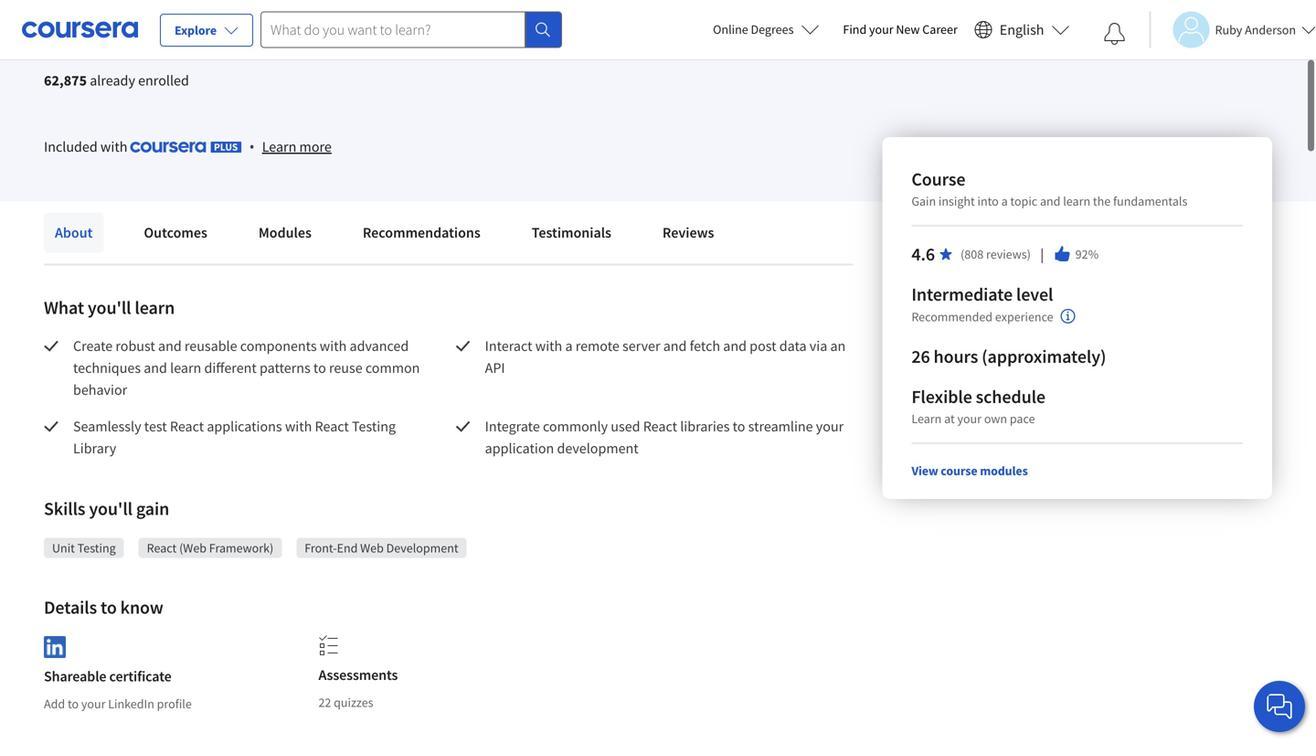 Task type: vqa. For each thing, say whether or not it's contained in the screenshot.
the left for
yes



Task type: describe. For each thing, give the bounding box(es) containing it.
skills you'll gain
[[44, 497, 169, 520]]

to inside create robust and reusable components with advanced techniques and learn different patterns to reuse common behavior
[[313, 359, 326, 377]]

application
[[485, 439, 554, 458]]

react inside integrate commonly used react libraries to streamline your application development
[[643, 417, 677, 436]]

recommendations
[[363, 223, 481, 242]]

enroll inside try for free: enroll to start your 7-day full access free trial financial aid available
[[273, 5, 304, 22]]

learn inside flexible schedule learn at your own pace
[[912, 410, 942, 427]]

start
[[321, 5, 345, 22]]

streamline
[[748, 417, 813, 436]]

(808
[[961, 246, 984, 262]]

testimonials link
[[521, 213, 622, 253]]

flexible schedule learn at your own pace
[[912, 385, 1046, 427]]

enroll for free starts dec 13
[[73, 8, 163, 43]]

web
[[360, 540, 384, 556]]

find
[[843, 21, 867, 37]]

outcomes link
[[133, 213, 218, 253]]

library
[[73, 439, 116, 458]]

you'll for skills
[[89, 497, 133, 520]]

modules
[[980, 463, 1028, 479]]

with right included
[[100, 137, 127, 156]]

free
[[135, 8, 163, 27]]

details to know
[[44, 596, 163, 619]]

your right find
[[869, 21, 894, 37]]

react (web framework)
[[147, 540, 274, 556]]

a inside interact with a remote server and fetch and post data via an api
[[565, 337, 573, 355]]

an
[[830, 337, 846, 355]]

schedule
[[976, 385, 1046, 408]]

server
[[623, 337, 660, 355]]

post
[[750, 337, 777, 355]]

pace
[[1010, 410, 1035, 427]]

outcomes
[[144, 223, 207, 242]]

front-end web development
[[305, 540, 459, 556]]

into
[[978, 193, 999, 209]]

coursera image
[[22, 15, 138, 44]]

fundamentals
[[1113, 193, 1188, 209]]

13
[[139, 28, 151, 43]]

show notifications image
[[1104, 23, 1126, 45]]

via
[[810, 337, 827, 355]]

common
[[365, 359, 420, 377]]

try
[[207, 5, 224, 22]]

development
[[386, 540, 459, 556]]

react left (web
[[147, 540, 177, 556]]

available
[[279, 30, 327, 47]]

to inside try for free: enroll to start your 7-day full access free trial financial aid available
[[307, 5, 318, 22]]

with inside create robust and reusable components with advanced techniques and learn different patterns to reuse common behavior
[[320, 337, 347, 355]]

modules link
[[248, 213, 323, 253]]

english button
[[967, 0, 1077, 59]]

your down shareable certificate on the bottom left of page
[[81, 696, 106, 712]]

gain
[[136, 497, 169, 520]]

(web
[[179, 540, 207, 556]]

test
[[144, 417, 167, 436]]

you'll for what
[[88, 296, 131, 319]]

integrate
[[485, 417, 540, 436]]

fetch
[[690, 337, 720, 355]]

starts
[[85, 28, 116, 43]]

0 horizontal spatial testing
[[77, 540, 116, 556]]

(approximately)
[[982, 345, 1106, 368]]

degrees
[[751, 21, 794, 37]]

add to your linkedin profile
[[44, 696, 192, 712]]

and left fetch
[[663, 337, 687, 355]]

the
[[1093, 193, 1111, 209]]

26
[[912, 345, 930, 368]]

topic
[[1010, 193, 1038, 209]]

learn inside the course gain insight into a topic and learn the fundamentals
[[1063, 193, 1091, 209]]

reviews
[[663, 223, 714, 242]]

62,875 already enrolled
[[44, 71, 189, 90]]

robust
[[116, 337, 155, 355]]

information about difficulty level pre-requisites. image
[[1061, 309, 1076, 324]]

26 hours (approximately)
[[912, 345, 1106, 368]]

22 quizzes
[[319, 694, 373, 711]]

seamlessly
[[73, 417, 141, 436]]

22
[[319, 694, 331, 711]]

•
[[249, 136, 255, 156]]

day
[[385, 5, 404, 22]]

advanced
[[350, 337, 409, 355]]

what
[[44, 296, 84, 319]]

for for enroll
[[114, 8, 132, 27]]

skills
[[44, 497, 85, 520]]

to left know
[[101, 596, 117, 619]]

create
[[73, 337, 113, 355]]

insight
[[939, 193, 975, 209]]

to inside integrate commonly used react libraries to streamline your application development
[[733, 417, 745, 436]]

access
[[427, 5, 461, 22]]

view course modules
[[912, 463, 1028, 479]]

course
[[912, 168, 966, 191]]

interact with a remote server and fetch and post data via an api
[[485, 337, 849, 377]]

development
[[557, 439, 639, 458]]

what you'll learn
[[44, 296, 175, 319]]

techniques
[[73, 359, 141, 377]]

62,875
[[44, 71, 87, 90]]

experience
[[995, 308, 1054, 325]]

your inside integrate commonly used react libraries to streamline your application development
[[816, 417, 844, 436]]

intermediate level
[[912, 283, 1053, 306]]

4.6
[[912, 243, 935, 266]]

with inside interact with a remote server and fetch and post data via an api
[[535, 337, 562, 355]]

hours
[[934, 345, 978, 368]]

enroll inside the 'enroll for free starts dec 13'
[[73, 8, 111, 27]]

recommended experience
[[912, 308, 1054, 325]]

know
[[120, 596, 163, 619]]



Task type: locate. For each thing, give the bounding box(es) containing it.
create robust and reusable components with advanced techniques and learn different patterns to reuse common behavior
[[73, 337, 423, 399]]

2 vertical spatial learn
[[170, 359, 201, 377]]

1 horizontal spatial learn
[[912, 410, 942, 427]]

with right interact
[[535, 337, 562, 355]]

front-
[[305, 540, 337, 556]]

intermediate
[[912, 283, 1013, 306]]

testing
[[352, 417, 396, 436], [77, 540, 116, 556]]

trial
[[487, 5, 509, 22]]

(808 reviews) |
[[961, 244, 1046, 264]]

for right 'try'
[[227, 5, 242, 22]]

find your new career link
[[834, 18, 967, 41]]

learn down reusable
[[170, 359, 201, 377]]

course
[[941, 463, 978, 479]]

reviews link
[[652, 213, 725, 253]]

1 vertical spatial a
[[565, 337, 573, 355]]

different
[[204, 359, 257, 377]]

enroll up available
[[273, 5, 304, 22]]

assessments
[[319, 666, 398, 684]]

and right topic
[[1040, 193, 1061, 209]]

included with
[[44, 137, 130, 156]]

react right used
[[643, 417, 677, 436]]

interact
[[485, 337, 532, 355]]

a
[[1001, 193, 1008, 209], [565, 337, 573, 355]]

your inside try for free: enroll to start your 7-day full access free trial financial aid available
[[348, 5, 372, 22]]

reviews)
[[986, 246, 1031, 262]]

at
[[944, 410, 955, 427]]

0 horizontal spatial learn
[[262, 138, 296, 156]]

learn inside the • learn more
[[262, 138, 296, 156]]

testing inside seamlessly test react applications with react testing library
[[352, 417, 396, 436]]

online degrees button
[[698, 9, 834, 49]]

your left the 7-
[[348, 5, 372, 22]]

course gain insight into a topic and learn the fundamentals
[[912, 168, 1188, 209]]

and inside the course gain insight into a topic and learn the fundamentals
[[1040, 193, 1061, 209]]

with right applications
[[285, 417, 312, 436]]

with
[[100, 137, 127, 156], [320, 337, 347, 355], [535, 337, 562, 355], [285, 417, 312, 436]]

view course modules link
[[912, 463, 1028, 479]]

with inside seamlessly test react applications with react testing library
[[285, 417, 312, 436]]

0 vertical spatial learn
[[262, 138, 296, 156]]

framework)
[[209, 540, 274, 556]]

commonly
[[543, 417, 608, 436]]

react right test
[[170, 417, 204, 436]]

flexible
[[912, 385, 972, 408]]

you'll up create
[[88, 296, 131, 319]]

modules
[[259, 223, 312, 242]]

own
[[984, 410, 1007, 427]]

with up reuse
[[320, 337, 347, 355]]

7-
[[374, 5, 385, 22]]

testing down common
[[352, 417, 396, 436]]

1 horizontal spatial enroll
[[273, 5, 304, 22]]

0 vertical spatial you'll
[[88, 296, 131, 319]]

your
[[348, 5, 372, 22], [869, 21, 894, 37], [957, 410, 982, 427], [816, 417, 844, 436], [81, 696, 106, 712]]

0 vertical spatial a
[[1001, 193, 1008, 209]]

1 horizontal spatial for
[[227, 5, 242, 22]]

about
[[55, 223, 93, 242]]

try for free: enroll to start your 7-day full access free trial financial aid available
[[207, 5, 509, 47]]

learn more link
[[262, 135, 332, 158]]

react
[[170, 417, 204, 436], [315, 417, 349, 436], [643, 417, 677, 436], [147, 540, 177, 556]]

a left remote
[[565, 337, 573, 355]]

details
[[44, 596, 97, 619]]

None search field
[[261, 11, 562, 48]]

online degrees
[[713, 21, 794, 37]]

your right streamline
[[816, 417, 844, 436]]

recommended
[[912, 308, 993, 325]]

certificate
[[109, 667, 172, 686]]

for inside try for free: enroll to start your 7-day full access free trial financial aid available
[[227, 5, 242, 22]]

english
[[1000, 21, 1044, 39]]

learn left the
[[1063, 193, 1091, 209]]

a right "into"
[[1001, 193, 1008, 209]]

and left post
[[723, 337, 747, 355]]

to right the add
[[68, 696, 79, 712]]

a inside the course gain insight into a topic and learn the fundamentals
[[1001, 193, 1008, 209]]

gain
[[912, 193, 936, 209]]

explore button
[[160, 14, 253, 47]]

react down reuse
[[315, 417, 349, 436]]

applications
[[207, 417, 282, 436]]

add
[[44, 696, 65, 712]]

included
[[44, 137, 98, 156]]

learn right •
[[262, 138, 296, 156]]

and right robust
[[158, 337, 182, 355]]

1 horizontal spatial a
[[1001, 193, 1008, 209]]

0 horizontal spatial for
[[114, 8, 132, 27]]

learn
[[1063, 193, 1091, 209], [135, 296, 175, 319], [170, 359, 201, 377]]

0 vertical spatial learn
[[1063, 193, 1091, 209]]

1 vertical spatial learn
[[912, 410, 942, 427]]

shareable
[[44, 667, 106, 686]]

to right libraries
[[733, 417, 745, 436]]

What do you want to learn? text field
[[261, 11, 526, 48]]

reusable
[[185, 337, 237, 355]]

coursera plus image
[[130, 142, 242, 153]]

1 vertical spatial testing
[[77, 540, 116, 556]]

ruby
[[1215, 21, 1243, 38]]

learn
[[262, 138, 296, 156], [912, 410, 942, 427]]

enroll up starts
[[73, 8, 111, 27]]

for
[[227, 5, 242, 22], [114, 8, 132, 27]]

enrolled
[[138, 71, 189, 90]]

libraries
[[680, 417, 730, 436]]

for inside the 'enroll for free starts dec 13'
[[114, 8, 132, 27]]

0 horizontal spatial a
[[565, 337, 573, 355]]

1 horizontal spatial testing
[[352, 417, 396, 436]]

about link
[[44, 213, 104, 253]]

to left start at top
[[307, 5, 318, 22]]

api
[[485, 359, 505, 377]]

and
[[1040, 193, 1061, 209], [158, 337, 182, 355], [663, 337, 687, 355], [723, 337, 747, 355], [144, 359, 167, 377]]

you'll left gain
[[89, 497, 133, 520]]

profile
[[157, 696, 192, 712]]

0 horizontal spatial enroll
[[73, 8, 111, 27]]

unit testing
[[52, 540, 116, 556]]

more
[[299, 138, 332, 156]]

level
[[1016, 283, 1053, 306]]

0 vertical spatial testing
[[352, 417, 396, 436]]

1 vertical spatial learn
[[135, 296, 175, 319]]

free:
[[244, 5, 270, 22]]

ruby anderson
[[1215, 21, 1296, 38]]

data
[[779, 337, 807, 355]]

learn up robust
[[135, 296, 175, 319]]

reuse
[[329, 359, 363, 377]]

unit
[[52, 540, 75, 556]]

for up dec
[[114, 8, 132, 27]]

to left reuse
[[313, 359, 326, 377]]

testing right unit
[[77, 540, 116, 556]]

linkedin
[[108, 696, 154, 712]]

1 vertical spatial you'll
[[89, 497, 133, 520]]

learn left at
[[912, 410, 942, 427]]

chat with us image
[[1265, 692, 1294, 721]]

components
[[240, 337, 317, 355]]

learn inside create robust and reusable components with advanced techniques and learn different patterns to reuse common behavior
[[170, 359, 201, 377]]

seamlessly test react applications with react testing library
[[73, 417, 399, 458]]

for for try
[[227, 5, 242, 22]]

your right at
[[957, 410, 982, 427]]

and down robust
[[144, 359, 167, 377]]

ruby anderson button
[[1149, 11, 1316, 48]]

quizzes
[[334, 694, 373, 711]]

your inside flexible schedule learn at your own pace
[[957, 410, 982, 427]]



